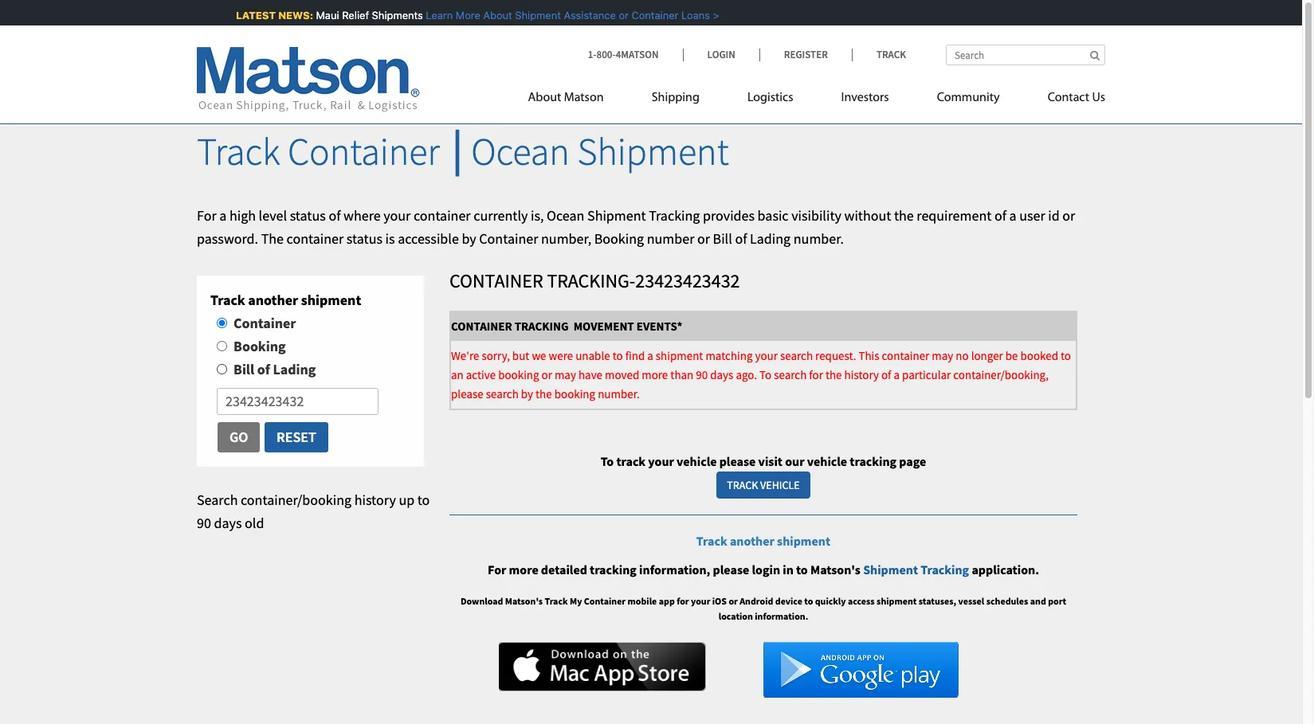 Task type: locate. For each thing, give the bounding box(es) containing it.
0 horizontal spatial by
[[462, 229, 476, 247]]

1 vertical spatial lading
[[273, 360, 316, 378]]

0 vertical spatial lading
[[750, 229, 791, 247]]

0 horizontal spatial tracking
[[649, 206, 700, 225]]

90 down the search
[[197, 514, 211, 532]]

tracking left page
[[850, 453, 897, 469]]

particular
[[902, 367, 951, 382]]

container inside download matson's track my container mobile app for your ios or android device to quickly access shipment statuses, vessel schedules and port location information.
[[584, 595, 626, 607]]

lading up enter container # text box
[[273, 360, 316, 378]]

history
[[844, 367, 879, 382], [354, 491, 396, 509]]

Bill of Lading radio
[[217, 364, 227, 374]]

None search field
[[946, 45, 1105, 65]]

about inside the top menu navigation
[[528, 92, 561, 104]]

the down we
[[536, 386, 552, 401]]

vehicle
[[677, 453, 717, 469], [807, 453, 847, 469]]

search
[[780, 348, 813, 363], [774, 367, 807, 382], [486, 386, 519, 401]]

your up ago. on the bottom right of page
[[755, 348, 778, 363]]

by down currently
[[462, 229, 476, 247]]

tracking up mobile
[[590, 562, 637, 578]]

more inside 'we're sorry, but we were unable to find a shipment matching your search request. this container may no longer be booked to an active booking or may have moved more than 90 days ago. to search for the history of a particular container/booking, please search by the booking number.'
[[642, 367, 668, 382]]

lading down 'basic'
[[750, 229, 791, 247]]

1 vertical spatial tracking
[[590, 562, 637, 578]]

1 vertical spatial by
[[521, 386, 533, 401]]

1 horizontal spatial about
[[528, 92, 561, 104]]

track down to track your vehicle please visit our vehicle tracking page
[[727, 478, 758, 493]]

shipment down the shipping link at top
[[577, 127, 729, 175]]

track left my
[[545, 595, 568, 607]]

container inside for a high level status of where your container currently is, ocean shipment tracking provides basic visibility without the requirement of a user id or password. the container status is accessible by container number, booking number or bill of lading number.
[[479, 229, 538, 247]]

│ocean
[[447, 127, 570, 175]]

a left high
[[219, 206, 227, 225]]

1 horizontal spatial lading
[[750, 229, 791, 247]]

about matson
[[528, 92, 604, 104]]

may left no
[[932, 348, 953, 363]]

0 vertical spatial by
[[462, 229, 476, 247]]

container
[[625, 9, 672, 22], [288, 127, 440, 175], [479, 229, 538, 247], [449, 269, 543, 294], [233, 314, 296, 332], [451, 319, 512, 334], [584, 595, 626, 607]]

days down matching
[[710, 367, 733, 382]]

1 vertical spatial history
[[354, 491, 396, 509]]

search right ago. on the bottom right of page
[[774, 367, 807, 382]]

1 horizontal spatial for
[[809, 367, 823, 382]]

0 vertical spatial booking
[[498, 367, 539, 382]]

0 horizontal spatial lading
[[273, 360, 316, 378]]

0 horizontal spatial vehicle
[[677, 453, 717, 469]]

events*
[[636, 319, 682, 334]]

status down where
[[347, 229, 382, 247]]

please up ios
[[713, 562, 749, 578]]

1 horizontal spatial number.
[[793, 229, 844, 247]]

number. down "moved"
[[598, 386, 640, 401]]

container up the accessible
[[414, 206, 471, 225]]

1 horizontal spatial status
[[347, 229, 382, 247]]

track another shipment down the
[[210, 291, 361, 309]]

by down the but
[[521, 386, 533, 401]]

learn more about shipment assistance or container loans > link
[[420, 9, 713, 22]]

0 horizontal spatial tracking
[[590, 562, 637, 578]]

1 horizontal spatial by
[[521, 386, 533, 401]]

or right ios
[[729, 595, 738, 607]]

for inside for a high level status of where your container currently is, ocean shipment tracking provides basic visibility without the requirement of a user id or password. the container status is accessible by container number, booking number or bill of lading number.
[[197, 206, 216, 225]]

schedules
[[986, 595, 1028, 607]]

shipment inside download matson's track my container mobile app for your ios or android device to quickly access shipment statuses, vessel schedules and port location information.
[[877, 595, 917, 607]]

please
[[451, 386, 483, 401], [719, 453, 756, 469], [713, 562, 749, 578]]

history left 'up'
[[354, 491, 396, 509]]

history inside search container/booking history up to 90 days old
[[354, 491, 396, 509]]

tracking up statuses,
[[921, 562, 969, 578]]

login
[[707, 48, 735, 61]]

community
[[937, 92, 1000, 104]]

lading
[[750, 229, 791, 247], [273, 360, 316, 378]]

bill right bill of lading option at the left
[[233, 360, 254, 378]]

0 horizontal spatial 90
[[197, 514, 211, 532]]

0 vertical spatial more
[[642, 367, 668, 382]]

to inside 'we're sorry, but we were unable to find a shipment matching your search request. this container may no longer be booked to an active booking or may have moved more than 90 days ago. to search for the history of a particular container/booking, please search by the booking number.'
[[759, 367, 772, 382]]

request.
[[815, 348, 856, 363]]

the down request.
[[825, 367, 842, 382]]

shipments
[[366, 9, 417, 22]]

0 horizontal spatial status
[[290, 206, 326, 225]]

please down 'an' in the bottom of the page
[[451, 386, 483, 401]]

0 vertical spatial the
[[894, 206, 914, 225]]

1 vertical spatial may
[[555, 367, 576, 382]]

but
[[512, 348, 529, 363]]

0 vertical spatial number.
[[793, 229, 844, 247]]

for inside download matson's track my container mobile app for your ios or android device to quickly access shipment statuses, vessel schedules and port location information.
[[677, 595, 689, 607]]

number. down 'visibility' at the right of page
[[793, 229, 844, 247]]

number. inside 'we're sorry, but we were unable to find a shipment matching your search request. this container may no longer be booked to an active booking or may have moved more than 90 days ago. to search for the history of a particular container/booking, please search by the booking number.'
[[598, 386, 640, 401]]

0 vertical spatial container
[[414, 206, 471, 225]]

1 horizontal spatial tracking
[[850, 453, 897, 469]]

bill inside for a high level status of where your container currently is, ocean shipment tracking provides basic visibility without the requirement of a user id or password. the container status is accessible by container number, booking number or bill of lading number.
[[713, 229, 732, 247]]

port
[[1048, 595, 1066, 607]]

tracking up number
[[649, 206, 700, 225]]

0 vertical spatial may
[[932, 348, 953, 363]]

of inside 'we're sorry, but we were unable to find a shipment matching your search request. this container may no longer be booked to an active booking or may have moved more than 90 days ago. to search for the history of a particular container/booking, please search by the booking number.'
[[881, 367, 891, 382]]

0 vertical spatial about
[[477, 9, 506, 22]]

tracking-
[[547, 269, 635, 294]]

1 vertical spatial please
[[719, 453, 756, 469]]

track inside download matson's track my container mobile app for your ios or android device to quickly access shipment statuses, vessel schedules and port location information.
[[545, 595, 568, 607]]

matson's right download
[[505, 595, 543, 607]]

number. inside for a high level status of where your container currently is, ocean shipment tracking provides basic visibility without the requirement of a user id or password. the container status is accessible by container number, booking number or bill of lading number.
[[793, 229, 844, 247]]

1 horizontal spatial booking
[[594, 229, 644, 247]]

vehicle right track
[[677, 453, 717, 469]]

your up is on the top of page
[[383, 206, 411, 225]]

shipment right ocean
[[587, 206, 646, 225]]

2 vertical spatial container
[[882, 348, 929, 363]]

android
[[740, 595, 773, 607]]

booked
[[1020, 348, 1058, 363]]

to right ago. on the bottom right of page
[[759, 367, 772, 382]]

1 horizontal spatial booking
[[554, 386, 595, 401]]

Enter Container # text field
[[217, 388, 378, 415]]

track another shipment up the for more detailed tracking information, please login in to matson's shipment tracking application.
[[696, 533, 830, 549]]

0 vertical spatial track another shipment
[[210, 291, 361, 309]]

more left detailed
[[509, 562, 538, 578]]

1 horizontal spatial bill
[[713, 229, 732, 247]]

container
[[414, 206, 471, 225], [287, 229, 344, 247], [882, 348, 929, 363]]

booking
[[498, 367, 539, 382], [554, 386, 595, 401]]

0 horizontal spatial track another shipment
[[210, 291, 361, 309]]

1 vertical spatial status
[[347, 229, 382, 247]]

1 vertical spatial 90
[[197, 514, 211, 532]]

for a high level status of where your container currently is, ocean shipment tracking provides basic visibility without the requirement of a user id or password. the container status is accessible by container number, booking number or bill of lading number.
[[197, 206, 1075, 247]]

1 horizontal spatial vehicle
[[807, 453, 847, 469]]

0 vertical spatial please
[[451, 386, 483, 401]]

tracking inside for a high level status of where your container currently is, ocean shipment tracking provides basic visibility without the requirement of a user id or password. the container status is accessible by container number, booking number or bill of lading number.
[[649, 206, 700, 225]]

your left ios
[[691, 595, 710, 607]]

0 horizontal spatial another
[[248, 291, 298, 309]]

1 vertical spatial track another shipment
[[696, 533, 830, 549]]

shipment inside for a high level status of where your container currently is, ocean shipment tracking provides basic visibility without the requirement of a user id or password. the container status is accessible by container number, booking number or bill of lading number.
[[587, 206, 646, 225]]

shipment
[[301, 291, 361, 309], [656, 348, 703, 363], [777, 533, 830, 549], [877, 595, 917, 607]]

1 horizontal spatial matson's
[[810, 562, 861, 578]]

more
[[450, 9, 474, 22]]

may
[[932, 348, 953, 363], [555, 367, 576, 382]]

0 horizontal spatial number.
[[598, 386, 640, 401]]

about left the matson
[[528, 92, 561, 104]]

1 horizontal spatial days
[[710, 367, 733, 382]]

for up download
[[488, 562, 506, 578]]

days
[[710, 367, 733, 382], [214, 514, 242, 532]]

4matson
[[616, 48, 659, 61]]

0 vertical spatial matson's
[[810, 562, 861, 578]]

1 vertical spatial tracking
[[921, 562, 969, 578]]

90
[[696, 367, 708, 382], [197, 514, 211, 532]]

in
[[783, 562, 794, 578]]

0 horizontal spatial for
[[197, 206, 216, 225]]

90 right "than"
[[696, 367, 708, 382]]

container/booking
[[241, 491, 351, 509]]

booking inside for a high level status of where your container currently is, ocean shipment tracking provides basic visibility without the requirement of a user id or password. the container status is accessible by container number, booking number or bill of lading number.
[[594, 229, 644, 247]]

of down provides
[[735, 229, 747, 247]]

1 horizontal spatial 90
[[696, 367, 708, 382]]

bill of lading
[[233, 360, 316, 378]]

2 vehicle from the left
[[807, 453, 847, 469]]

0 vertical spatial for
[[197, 206, 216, 225]]

track up container radio
[[210, 291, 245, 309]]

for inside 'we're sorry, but we were unable to find a shipment matching your search request. this container may no longer be booked to an active booking or may have moved more than 90 days ago. to search for the history of a particular container/booking, please search by the booking number.'
[[809, 367, 823, 382]]

and
[[1030, 595, 1046, 607]]

please inside 'we're sorry, but we were unable to find a shipment matching your search request. this container may no longer be booked to an active booking or may have moved more than 90 days ago. to search for the history of a particular container/booking, please search by the booking number.'
[[451, 386, 483, 401]]

of right bill of lading option at the left
[[257, 360, 270, 378]]

or
[[613, 9, 623, 22], [1062, 206, 1075, 225], [697, 229, 710, 247], [542, 367, 552, 382], [729, 595, 738, 607]]

Container radio
[[217, 318, 227, 328]]

track another shipment
[[210, 291, 361, 309], [696, 533, 830, 549]]

to track your vehicle please visit our vehicle tracking page
[[601, 453, 926, 469]]

for up "password."
[[197, 206, 216, 225]]

0 horizontal spatial bill
[[233, 360, 254, 378]]

is
[[385, 229, 395, 247]]

number.
[[793, 229, 844, 247], [598, 386, 640, 401]]

your inside 'we're sorry, but we were unable to find a shipment matching your search request. this container may no longer be booked to an active booking or may have moved more than 90 days ago. to search for the history of a particular container/booking, please search by the booking number.'
[[755, 348, 778, 363]]

apple image
[[499, 642, 706, 692]]

your
[[383, 206, 411, 225], [755, 348, 778, 363], [648, 453, 674, 469], [691, 595, 710, 607]]

0 vertical spatial tracking
[[850, 453, 897, 469]]

matson's up quickly
[[810, 562, 861, 578]]

another down the
[[248, 291, 298, 309]]

shipment inside 'we're sorry, but we were unable to find a shipment matching your search request. this container may no longer be booked to an active booking or may have moved more than 90 days ago. to search for the history of a particular container/booking, please search by the booking number.'
[[656, 348, 703, 363]]

0 horizontal spatial more
[[509, 562, 538, 578]]

1 horizontal spatial to
[[759, 367, 772, 382]]

track
[[616, 453, 646, 469]]

1 vertical spatial the
[[825, 367, 842, 382]]

for right app
[[677, 595, 689, 607]]

download
[[461, 595, 503, 607]]

booking
[[594, 229, 644, 247], [233, 337, 286, 355]]

1 vertical spatial booking
[[554, 386, 595, 401]]

None button
[[217, 422, 261, 453], [264, 422, 329, 453], [217, 422, 261, 453], [264, 422, 329, 453]]

days inside search container/booking history up to 90 days old
[[214, 514, 242, 532]]

booking up container tracking-23423423432
[[594, 229, 644, 247]]

about right more
[[477, 9, 506, 22]]

1 vertical spatial bill
[[233, 360, 254, 378]]

ago.
[[736, 367, 757, 382]]

visit
[[758, 453, 782, 469]]

2 horizontal spatial the
[[894, 206, 914, 225]]

2 horizontal spatial container
[[882, 348, 929, 363]]

investors link
[[817, 84, 913, 116]]

bill down provides
[[713, 229, 732, 247]]

your right track
[[648, 453, 674, 469]]

1 vertical spatial about
[[528, 92, 561, 104]]

container up particular at the right bottom
[[882, 348, 929, 363]]

another up the for more detailed tracking information, please login in to matson's shipment tracking application.
[[730, 533, 774, 549]]

for for for more detailed tracking information, please login in to matson's shipment tracking application.
[[488, 562, 506, 578]]

1 horizontal spatial for
[[488, 562, 506, 578]]

0 vertical spatial to
[[759, 367, 772, 382]]

1 horizontal spatial another
[[730, 533, 774, 549]]

0 vertical spatial 90
[[696, 367, 708, 382]]

more left "than"
[[642, 367, 668, 382]]

another
[[248, 291, 298, 309], [730, 533, 774, 549]]

1 vertical spatial another
[[730, 533, 774, 549]]

lading inside for a high level status of where your container currently is, ocean shipment tracking provides basic visibility without the requirement of a user id or password. the container status is accessible by container number, booking number or bill of lading number.
[[750, 229, 791, 247]]

container right the
[[287, 229, 344, 247]]

1 vertical spatial number.
[[598, 386, 640, 401]]

ocean
[[547, 206, 584, 225]]

the right without
[[894, 206, 914, 225]]

0 vertical spatial for
[[809, 367, 823, 382]]

movement
[[573, 319, 634, 334]]

latest news: maui relief shipments learn more about shipment assistance or container loans >
[[230, 9, 713, 22]]

by inside 'we're sorry, but we were unable to find a shipment matching your search request. this container may no longer be booked to an active booking or may have moved more than 90 days ago. to search for the history of a particular container/booking, please search by the booking number.'
[[521, 386, 533, 401]]

1 vertical spatial container
[[287, 229, 344, 247]]

we
[[532, 348, 546, 363]]

800-
[[596, 48, 616, 61]]

tracking
[[850, 453, 897, 469], [590, 562, 637, 578]]

community link
[[913, 84, 1024, 116]]

1 horizontal spatial history
[[844, 367, 879, 382]]

1 vertical spatial matson's
[[505, 595, 543, 607]]

1 horizontal spatial more
[[642, 367, 668, 382]]

of left where
[[329, 206, 341, 225]]

0 vertical spatial another
[[248, 291, 298, 309]]

1 vertical spatial for
[[488, 562, 506, 578]]

0 vertical spatial booking
[[594, 229, 644, 247]]

90 inside search container/booking history up to 90 days old
[[197, 514, 211, 532]]

booking down have
[[554, 386, 595, 401]]

container tracking-23423423432
[[449, 269, 740, 294]]

0 horizontal spatial history
[[354, 491, 396, 509]]

0 vertical spatial tracking
[[649, 206, 700, 225]]

0 horizontal spatial days
[[214, 514, 242, 532]]

0 vertical spatial days
[[710, 367, 733, 382]]

history down 'this'
[[844, 367, 879, 382]]

0 horizontal spatial to
[[601, 453, 614, 469]]

2 vertical spatial search
[[486, 386, 519, 401]]

by
[[462, 229, 476, 247], [521, 386, 533, 401]]

number,
[[541, 229, 591, 247]]

tracking
[[649, 206, 700, 225], [921, 562, 969, 578]]

we're
[[451, 348, 479, 363]]

search down active
[[486, 386, 519, 401]]

may down the were
[[555, 367, 576, 382]]

0 vertical spatial history
[[844, 367, 879, 382]]

0 horizontal spatial the
[[536, 386, 552, 401]]

level
[[259, 206, 287, 225]]

1 vertical spatial for
[[677, 595, 689, 607]]

of left user
[[994, 206, 1006, 225]]

an
[[451, 367, 464, 382]]

your inside download matson's track my container mobile app for your ios or android device to quickly access shipment statuses, vessel schedules and port location information.
[[691, 595, 710, 607]]

0 horizontal spatial booking
[[498, 367, 539, 382]]

without
[[844, 206, 891, 225]]

to right booked
[[1061, 348, 1071, 363]]

vehicle right our on the right of the page
[[807, 453, 847, 469]]

for down request.
[[809, 367, 823, 382]]

of
[[329, 206, 341, 225], [994, 206, 1006, 225], [735, 229, 747, 247], [257, 360, 270, 378], [881, 367, 891, 382]]

vessel
[[958, 595, 984, 607]]

access
[[848, 595, 875, 607]]

please left 'visit'
[[719, 453, 756, 469]]

0 vertical spatial bill
[[713, 229, 732, 247]]

to right device
[[804, 595, 813, 607]]

track
[[876, 48, 906, 61], [197, 127, 280, 175], [210, 291, 245, 309], [727, 478, 758, 493], [696, 533, 727, 549], [545, 595, 568, 607]]

bill
[[713, 229, 732, 247], [233, 360, 254, 378]]

app
[[659, 595, 675, 607]]

status right level
[[290, 206, 326, 225]]

of left particular at the right bottom
[[881, 367, 891, 382]]

to left track
[[601, 453, 614, 469]]

booking up bill of lading
[[233, 337, 286, 355]]

to right 'up'
[[417, 491, 430, 509]]

0 horizontal spatial matson's
[[505, 595, 543, 607]]

or down we
[[542, 367, 552, 382]]

1 vertical spatial days
[[214, 514, 242, 532]]

booking down the but
[[498, 367, 539, 382]]

search left request.
[[780, 348, 813, 363]]

days down the search
[[214, 514, 242, 532]]



Task type: describe. For each thing, give the bounding box(es) containing it.
find
[[625, 348, 645, 363]]

top menu navigation
[[528, 84, 1105, 116]]

mobile
[[628, 595, 657, 607]]

assistance
[[558, 9, 610, 22]]

vehicle
[[760, 478, 800, 493]]

1 horizontal spatial tracking
[[921, 562, 969, 578]]

for for for a high level status of where your container currently is, ocean shipment tracking provides basic visibility without the requirement of a user id or password. the container status is accessible by container number, booking number or bill of lading number.
[[197, 206, 216, 225]]

number
[[647, 229, 694, 247]]

track vehicle
[[727, 478, 800, 493]]

by inside for a high level status of where your container currently is, ocean shipment tracking provides basic visibility without the requirement of a user id or password. the container status is accessible by container number, booking number or bill of lading number.
[[462, 229, 476, 247]]

maui
[[310, 9, 333, 22]]

or right assistance
[[613, 9, 623, 22]]

quickly
[[815, 595, 846, 607]]

register link
[[759, 48, 852, 61]]

information.
[[755, 610, 808, 622]]

a left particular at the right bottom
[[894, 367, 900, 382]]

latest
[[230, 9, 270, 22]]

or right the id
[[1062, 206, 1075, 225]]

learn
[[420, 9, 447, 22]]

user
[[1019, 206, 1045, 225]]

us
[[1092, 92, 1105, 104]]

no
[[956, 348, 969, 363]]

location
[[719, 610, 753, 622]]

container/booking,
[[953, 367, 1049, 382]]

loans
[[675, 9, 704, 22]]

1 vertical spatial to
[[601, 453, 614, 469]]

0 horizontal spatial may
[[555, 367, 576, 382]]

track link
[[852, 48, 906, 61]]

google play image
[[763, 642, 959, 698]]

to right in
[[796, 562, 808, 578]]

logistics
[[747, 92, 793, 104]]

logistics link
[[723, 84, 817, 116]]

2 vertical spatial please
[[713, 562, 749, 578]]

contact us
[[1048, 92, 1105, 104]]

track up information,
[[696, 533, 727, 549]]

basic
[[757, 206, 789, 225]]

1 horizontal spatial may
[[932, 348, 953, 363]]

blue matson logo with ocean, shipping, truck, rail and logistics written beneath it. image
[[197, 47, 420, 112]]

90 inside 'we're sorry, but we were unable to find a shipment matching your search request. this container may no longer be booked to an active booking or may have moved more than 90 days ago. to search for the history of a particular container/booking, please search by the booking number.'
[[696, 367, 708, 382]]

a right find
[[647, 348, 653, 363]]

2 vertical spatial the
[[536, 386, 552, 401]]

we're sorry, but we were unable to find a shipment matching your search request. this container may no longer be booked to an active booking or may have moved more than 90 days ago. to search for the history of a particular container/booking, please search by the booking number.
[[451, 348, 1071, 401]]

1 vertical spatial more
[[509, 562, 538, 578]]

to left find
[[613, 348, 623, 363]]

to inside download matson's track my container mobile app for your ios or android device to quickly access shipment statuses, vessel schedules and port location information.
[[804, 595, 813, 607]]

a left user
[[1009, 206, 1016, 225]]

1 horizontal spatial the
[[825, 367, 842, 382]]

matching
[[706, 348, 753, 363]]

matson's inside download matson's track my container mobile app for your ios or android device to quickly access shipment statuses, vessel schedules and port location information.
[[505, 595, 543, 607]]

for more detailed tracking information, please login in to matson's shipment tracking application.
[[488, 562, 1039, 578]]

detailed
[[541, 562, 587, 578]]

>
[[707, 9, 713, 22]]

1 horizontal spatial track another shipment
[[696, 533, 830, 549]]

sorry,
[[482, 348, 510, 363]]

or inside 'we're sorry, but we were unable to find a shipment matching your search request. this container may no longer be booked to an active booking or may have moved more than 90 days ago. to search for the history of a particular container/booking, please search by the booking number.'
[[542, 367, 552, 382]]

0 horizontal spatial container
[[287, 229, 344, 247]]

container inside 'we're sorry, but we were unable to find a shipment matching your search request. this container may no longer be booked to an active booking or may have moved more than 90 days ago. to search for the history of a particular container/booking, please search by the booking number.'
[[882, 348, 929, 363]]

0 vertical spatial search
[[780, 348, 813, 363]]

old
[[245, 514, 264, 532]]

shipment tracking link
[[863, 562, 972, 578]]

track up high
[[197, 127, 280, 175]]

your inside for a high level status of where your container currently is, ocean shipment tracking provides basic visibility without the requirement of a user id or password. the container status is accessible by container number, booking number or bill of lading number.
[[383, 206, 411, 225]]

search
[[197, 491, 238, 509]]

search container/booking history up to 90 days old
[[197, 491, 430, 532]]

have
[[578, 367, 602, 382]]

about matson link
[[528, 84, 628, 116]]

up
[[399, 491, 414, 509]]

our
[[785, 453, 804, 469]]

Search search field
[[946, 45, 1105, 65]]

0 horizontal spatial about
[[477, 9, 506, 22]]

provides
[[703, 206, 755, 225]]

0 vertical spatial status
[[290, 206, 326, 225]]

track vehicle link
[[717, 472, 810, 499]]

where
[[343, 206, 381, 225]]

this
[[859, 348, 879, 363]]

shipment up 'access'
[[863, 562, 918, 578]]

matson
[[564, 92, 604, 104]]

search image
[[1090, 50, 1100, 61]]

device
[[775, 595, 802, 607]]

track up "investors"
[[876, 48, 906, 61]]

unable
[[575, 348, 610, 363]]

shipping
[[652, 92, 700, 104]]

login
[[752, 562, 780, 578]]

page
[[899, 453, 926, 469]]

contact us link
[[1024, 84, 1105, 116]]

1 horizontal spatial container
[[414, 206, 471, 225]]

or right number
[[697, 229, 710, 247]]

accessible
[[398, 229, 459, 247]]

shipment left assistance
[[509, 9, 555, 22]]

history inside 'we're sorry, but we were unable to find a shipment matching your search request. this container may no longer be booked to an active booking or may have moved more than 90 days ago. to search for the history of a particular container/booking, please search by the booking number.'
[[844, 367, 879, 382]]

information,
[[639, 562, 710, 578]]

id
[[1048, 206, 1060, 225]]

statuses,
[[919, 595, 956, 607]]

container tracking  movement events*
[[451, 319, 682, 334]]

the
[[261, 229, 284, 247]]

track another shipment link
[[696, 533, 830, 549]]

to inside search container/booking history up to 90 days old
[[417, 491, 430, 509]]

track container │ocean shipment
[[197, 127, 729, 175]]

shipping link
[[628, 84, 723, 116]]

1 vehicle from the left
[[677, 453, 717, 469]]

Booking radio
[[217, 341, 227, 351]]

0 horizontal spatial booking
[[233, 337, 286, 355]]

or inside download matson's track my container mobile app for your ios or android device to quickly access shipment statuses, vessel schedules and port location information.
[[729, 595, 738, 607]]

the inside for a high level status of where your container currently is, ocean shipment tracking provides basic visibility without the requirement of a user id or password. the container status is accessible by container number, booking number or bill of lading number.
[[894, 206, 914, 225]]

high
[[229, 206, 256, 225]]

active
[[466, 367, 496, 382]]

than
[[670, 367, 694, 382]]

requirement
[[917, 206, 992, 225]]

days inside 'we're sorry, but we were unable to find a shipment matching your search request. this container may no longer be booked to an active booking or may have moved more than 90 days ago. to search for the history of a particular container/booking, please search by the booking number.'
[[710, 367, 733, 382]]

application.
[[972, 562, 1039, 578]]

1 vertical spatial search
[[774, 367, 807, 382]]

contact
[[1048, 92, 1089, 104]]

be
[[1005, 348, 1018, 363]]

password.
[[197, 229, 258, 247]]

news:
[[272, 9, 307, 22]]

1-800-4matson
[[588, 48, 659, 61]]

register
[[784, 48, 828, 61]]

longer
[[971, 348, 1003, 363]]

login link
[[683, 48, 759, 61]]

1-
[[588, 48, 596, 61]]

relief
[[336, 9, 363, 22]]



Task type: vqa. For each thing, say whether or not it's contained in the screenshot.
Shipping link
yes



